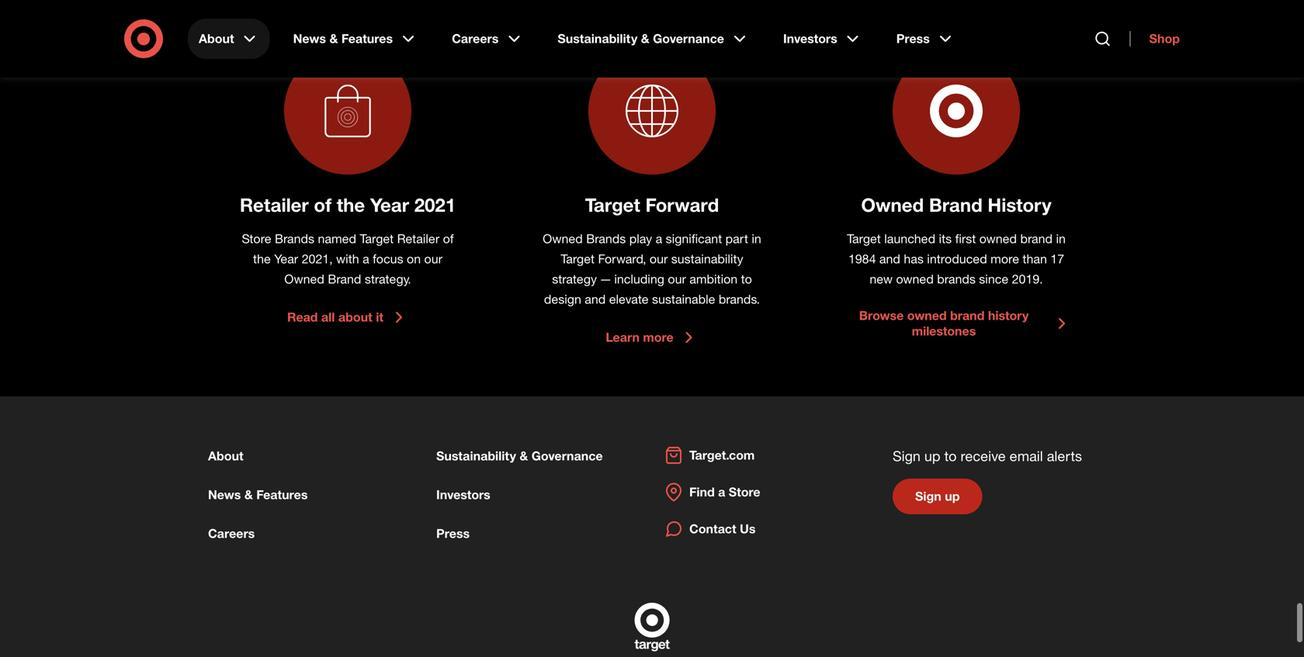 Task type: describe. For each thing, give the bounding box(es) containing it.
0 horizontal spatial more
[[643, 330, 674, 345]]

sign for sign up to receive email alerts
[[893, 448, 921, 465]]

sign for sign up
[[916, 489, 942, 505]]

on
[[407, 252, 421, 267]]

shop
[[1150, 31, 1181, 46]]

2021,
[[302, 252, 333, 267]]

0 vertical spatial about link
[[188, 19, 270, 59]]

a inside the store brands named target retailer of the year 2021, with a focus on our owned brand strategy.
[[363, 252, 369, 267]]

about for topmost about link
[[199, 31, 234, 46]]

forward,
[[598, 252, 647, 267]]

browse owned brand history milestones
[[860, 308, 1029, 339]]

learn
[[606, 330, 640, 345]]

play
[[630, 231, 653, 247]]

launched
[[885, 231, 936, 247]]

and inside the owned brands play a significant part in target forward, our sustainability strategy — including our ambition to design and elevate sustainable brands.
[[585, 292, 606, 307]]

brand inside target launched its first owned brand in 1984 and has introduced more than 17 new owned brands since 2019.
[[1021, 231, 1053, 247]]

1 horizontal spatial brand
[[930, 194, 983, 216]]

0 vertical spatial owned
[[980, 231, 1018, 247]]

read all about it
[[287, 310, 384, 325]]

and inside target launched its first owned brand in 1984 and has introduced more than 17 new owned brands since 2019.
[[880, 252, 901, 267]]

brands
[[938, 272, 976, 287]]

owned brands play a significant part in target forward, our sustainability strategy — including our ambition to design and elevate sustainable brands.
[[543, 231, 762, 307]]

email
[[1010, 448, 1044, 465]]

to inside the owned brands play a significant part in target forward, our sustainability strategy — including our ambition to design and elevate sustainable brands.
[[741, 272, 752, 287]]

features for careers link associated with the rightmost investors link
[[342, 31, 393, 46]]

press link for bottom investors link
[[437, 527, 470, 542]]

it
[[376, 310, 384, 325]]

a inside the owned brands play a significant part in target forward, our sustainability strategy — including our ambition to design and elevate sustainable brands.
[[656, 231, 663, 247]]

us
[[740, 522, 756, 537]]

1 horizontal spatial store
[[729, 485, 761, 500]]

named
[[318, 231, 357, 247]]

1 vertical spatial owned
[[897, 272, 934, 287]]

more inside target launched its first owned brand in 1984 and has introduced more than 17 new owned brands since 2019.
[[991, 252, 1020, 267]]

contact us
[[690, 522, 756, 537]]

target inside the store brands named target retailer of the year 2021, with a focus on our owned brand strategy.
[[360, 231, 394, 247]]

2021
[[415, 194, 456, 216]]

0 horizontal spatial of
[[314, 194, 332, 216]]

17
[[1051, 252, 1065, 267]]

sustainability for sustainability & governance link associated with bottom investors link
[[437, 449, 516, 464]]

milestones
[[912, 324, 977, 339]]

the inside the store brands named target retailer of the year 2021, with a focus on our owned brand strategy.
[[253, 252, 271, 267]]

careers link for the rightmost investors link
[[441, 19, 535, 59]]

new
[[870, 272, 893, 287]]

all
[[321, 310, 335, 325]]

—
[[601, 272, 611, 287]]

careers link for bottom investors link
[[208, 527, 255, 542]]

strategy.
[[365, 272, 411, 287]]

find
[[690, 485, 715, 500]]

shop link
[[1131, 31, 1181, 47]]

news & features for bottom investors link
[[208, 488, 308, 503]]

ambition
[[690, 272, 738, 287]]

1984
[[849, 252, 877, 267]]

forward
[[646, 194, 719, 216]]

careers for careers link associated with the rightmost investors link
[[452, 31, 499, 46]]

0 horizontal spatial retailer
[[240, 194, 309, 216]]

2 horizontal spatial a
[[719, 485, 726, 500]]

including
[[615, 272, 665, 287]]

significant
[[666, 231, 723, 247]]

focus
[[373, 252, 404, 267]]

about for bottommost about link
[[208, 449, 244, 464]]

retailer of the year 2021
[[240, 194, 456, 216]]

target.com link
[[665, 447, 755, 465]]

history
[[989, 308, 1029, 324]]

in for target forward
[[752, 231, 762, 247]]

our down play
[[650, 252, 668, 267]]

brand inside browse owned brand history milestones
[[951, 308, 985, 324]]

press for press "link" associated with the rightmost investors link
[[897, 31, 930, 46]]

about
[[339, 310, 373, 325]]

0 vertical spatial sustainability & governance
[[558, 31, 725, 46]]

sustainable
[[652, 292, 716, 307]]

contact us link
[[665, 520, 756, 539]]

its
[[939, 231, 952, 247]]

owned brand history
[[862, 194, 1052, 216]]

1 vertical spatial about link
[[208, 449, 244, 464]]

in for owned brand history
[[1057, 231, 1066, 247]]

1 horizontal spatial investors link
[[773, 19, 874, 59]]

design
[[544, 292, 582, 307]]



Task type: locate. For each thing, give the bounding box(es) containing it.
and up new
[[880, 252, 901, 267]]

in inside the owned brands play a significant part in target forward, our sustainability strategy — including our ambition to design and elevate sustainable brands.
[[752, 231, 762, 247]]

about link
[[188, 19, 270, 59], [208, 449, 244, 464]]

2 vertical spatial owned
[[285, 272, 325, 287]]

to up "brands."
[[741, 272, 752, 287]]

1 vertical spatial a
[[363, 252, 369, 267]]

0 vertical spatial the
[[337, 194, 365, 216]]

0 horizontal spatial and
[[585, 292, 606, 307]]

owned for owned brand history
[[862, 194, 924, 216]]

0 vertical spatial investors
[[784, 31, 838, 46]]

brand up first at the top right of page
[[930, 194, 983, 216]]

our
[[425, 252, 443, 267], [650, 252, 668, 267], [668, 272, 686, 287]]

1 vertical spatial of
[[443, 231, 454, 247]]

sign
[[893, 448, 921, 465], [916, 489, 942, 505]]

1 horizontal spatial retailer
[[397, 231, 440, 247]]

governance
[[653, 31, 725, 46], [532, 449, 603, 464]]

read
[[287, 310, 318, 325]]

sustainability
[[672, 252, 744, 267]]

investors link
[[773, 19, 874, 59], [437, 488, 491, 503]]

than
[[1023, 252, 1048, 267]]

target up 1984 at right
[[847, 231, 881, 247]]

about
[[199, 31, 234, 46], [208, 449, 244, 464]]

features for careers link related to bottom investors link
[[256, 488, 308, 503]]

1 vertical spatial owned
[[543, 231, 583, 247]]

brands for target
[[587, 231, 626, 247]]

0 vertical spatial year
[[370, 194, 409, 216]]

alerts
[[1048, 448, 1083, 465]]

retailer
[[240, 194, 309, 216], [397, 231, 440, 247]]

news & features link for careers link associated with the rightmost investors link
[[282, 19, 429, 59]]

0 horizontal spatial the
[[253, 252, 271, 267]]

1 horizontal spatial sustainability
[[558, 31, 638, 46]]

1 horizontal spatial brand
[[1021, 231, 1053, 247]]

0 vertical spatial sustainability & governance link
[[547, 19, 760, 59]]

governance for sustainability & governance link associated with the rightmost investors link
[[653, 31, 725, 46]]

1 horizontal spatial governance
[[653, 31, 725, 46]]

0 vertical spatial and
[[880, 252, 901, 267]]

investors for bottom investors link
[[437, 488, 491, 503]]

2 brands from the left
[[587, 231, 626, 247]]

brands.
[[719, 292, 760, 307]]

up down sign up to receive email alerts
[[945, 489, 960, 505]]

sustainability & governance link
[[547, 19, 760, 59], [437, 449, 603, 464]]

browse
[[860, 308, 904, 324]]

the
[[337, 194, 365, 216], [253, 252, 271, 267]]

brands for retailer
[[275, 231, 315, 247]]

owned up strategy at the left of the page
[[543, 231, 583, 247]]

more up since
[[991, 252, 1020, 267]]

target up play
[[585, 194, 641, 216]]

0 horizontal spatial press
[[437, 527, 470, 542]]

target up focus
[[360, 231, 394, 247]]

find a store
[[690, 485, 761, 500]]

target
[[585, 194, 641, 216], [360, 231, 394, 247], [847, 231, 881, 247], [561, 252, 595, 267]]

receive
[[961, 448, 1006, 465]]

1 horizontal spatial press
[[897, 31, 930, 46]]

year left 2021
[[370, 194, 409, 216]]

2019.
[[1012, 272, 1044, 287]]

with
[[336, 252, 359, 267]]

press
[[897, 31, 930, 46], [437, 527, 470, 542]]

brand down with at the top of page
[[328, 272, 361, 287]]

0 vertical spatial of
[[314, 194, 332, 216]]

1 horizontal spatial features
[[342, 31, 393, 46]]

owned inside the store brands named target retailer of the year 2021, with a focus on our owned brand strategy.
[[285, 272, 325, 287]]

0 vertical spatial store
[[242, 231, 272, 247]]

more right learn
[[643, 330, 674, 345]]

press for bottom investors link press "link"
[[437, 527, 470, 542]]

owned down 2021,
[[285, 272, 325, 287]]

learn more
[[606, 330, 674, 345]]

owned up launched
[[862, 194, 924, 216]]

1 horizontal spatial investors
[[784, 31, 838, 46]]

0 horizontal spatial investors
[[437, 488, 491, 503]]

part
[[726, 231, 749, 247]]

brands inside the store brands named target retailer of the year 2021, with a focus on our owned brand strategy.
[[275, 231, 315, 247]]

sustainability & governance
[[558, 31, 725, 46], [437, 449, 603, 464]]

brands up 2021,
[[275, 231, 315, 247]]

introduced
[[928, 252, 988, 267]]

careers inside careers link
[[452, 31, 499, 46]]

news & features for the rightmost investors link
[[293, 31, 393, 46]]

our up sustainable
[[668, 272, 686, 287]]

in
[[752, 231, 762, 247], [1057, 231, 1066, 247]]

sustainability for sustainability & governance link associated with the rightmost investors link
[[558, 31, 638, 46]]

news for careers link associated with the rightmost investors link
[[293, 31, 326, 46]]

1 vertical spatial sustainability & governance
[[437, 449, 603, 464]]

a right with at the top of page
[[363, 252, 369, 267]]

0 vertical spatial about
[[199, 31, 234, 46]]

find a store link
[[665, 484, 761, 502]]

brand up milestones
[[951, 308, 985, 324]]

to left receive
[[945, 448, 957, 465]]

store
[[242, 231, 272, 247], [729, 485, 761, 500]]

brand inside the store brands named target retailer of the year 2021, with a focus on our owned brand strategy.
[[328, 272, 361, 287]]

1 vertical spatial retailer
[[397, 231, 440, 247]]

more
[[991, 252, 1020, 267], [643, 330, 674, 345]]

0 vertical spatial retailer
[[240, 194, 309, 216]]

news
[[293, 31, 326, 46], [208, 488, 241, 503]]

in up 17
[[1057, 231, 1066, 247]]

history
[[988, 194, 1052, 216]]

up for sign up to receive email alerts
[[925, 448, 941, 465]]

news & features
[[293, 31, 393, 46], [208, 488, 308, 503]]

brands up forward,
[[587, 231, 626, 247]]

store brands named target retailer of the year 2021, with a focus on our owned brand strategy.
[[242, 231, 454, 287]]

0 horizontal spatial brands
[[275, 231, 315, 247]]

up up sign up
[[925, 448, 941, 465]]

0 vertical spatial news & features link
[[282, 19, 429, 59]]

1 vertical spatial sustainability & governance link
[[437, 449, 603, 464]]

2 in from the left
[[1057, 231, 1066, 247]]

governance for sustainability & governance link associated with bottom investors link
[[532, 449, 603, 464]]

target inside the owned brands play a significant part in target forward, our sustainability strategy — including our ambition to design and elevate sustainable brands.
[[561, 252, 595, 267]]

browse owned brand history milestones link
[[842, 308, 1072, 339]]

1 vertical spatial features
[[256, 488, 308, 503]]

retailer inside the store brands named target retailer of the year 2021, with a focus on our owned brand strategy.
[[397, 231, 440, 247]]

0 vertical spatial investors link
[[773, 19, 874, 59]]

0 vertical spatial sign
[[893, 448, 921, 465]]

1 in from the left
[[752, 231, 762, 247]]

our inside the store brands named target retailer of the year 2021, with a focus on our owned brand strategy.
[[425, 252, 443, 267]]

the up the named
[[337, 194, 365, 216]]

read all about it link
[[287, 308, 409, 327]]

sign up to receive email alerts
[[893, 448, 1083, 465]]

0 vertical spatial news
[[293, 31, 326, 46]]

1 vertical spatial careers link
[[208, 527, 255, 542]]

0 vertical spatial owned
[[862, 194, 924, 216]]

up for sign up
[[945, 489, 960, 505]]

0 horizontal spatial year
[[274, 252, 298, 267]]

1 horizontal spatial news
[[293, 31, 326, 46]]

0 horizontal spatial to
[[741, 272, 752, 287]]

1 horizontal spatial of
[[443, 231, 454, 247]]

retailer up on
[[397, 231, 440, 247]]

our right on
[[425, 252, 443, 267]]

1 vertical spatial more
[[643, 330, 674, 345]]

0 vertical spatial features
[[342, 31, 393, 46]]

1 horizontal spatial more
[[991, 252, 1020, 267]]

1 vertical spatial news & features link
[[208, 488, 308, 503]]

sustainability & governance link for bottom investors link
[[437, 449, 603, 464]]

1 vertical spatial investors
[[437, 488, 491, 503]]

careers for careers link related to bottom investors link
[[208, 527, 255, 542]]

a
[[656, 231, 663, 247], [363, 252, 369, 267], [719, 485, 726, 500]]

1 horizontal spatial to
[[945, 448, 957, 465]]

brand
[[1021, 231, 1053, 247], [951, 308, 985, 324]]

0 horizontal spatial in
[[752, 231, 762, 247]]

target inside target launched its first owned brand in 1984 and has introduced more than 17 new owned brands since 2019.
[[847, 231, 881, 247]]

brands
[[275, 231, 315, 247], [587, 231, 626, 247]]

since
[[980, 272, 1009, 287]]

0 vertical spatial careers
[[452, 31, 499, 46]]

0 horizontal spatial sustainability
[[437, 449, 516, 464]]

0 vertical spatial brand
[[1021, 231, 1053, 247]]

target forward
[[585, 194, 719, 216]]

of inside the store brands named target retailer of the year 2021, with a focus on our owned brand strategy.
[[443, 231, 454, 247]]

0 vertical spatial to
[[741, 272, 752, 287]]

to
[[741, 272, 752, 287], [945, 448, 957, 465]]

year inside the store brands named target retailer of the year 2021, with a focus on our owned brand strategy.
[[274, 252, 298, 267]]

retailer up 2021,
[[240, 194, 309, 216]]

1 vertical spatial brand
[[328, 272, 361, 287]]

1 horizontal spatial owned
[[543, 231, 583, 247]]

the left 2021,
[[253, 252, 271, 267]]

1 vertical spatial careers
[[208, 527, 255, 542]]

sustainability & governance link for the rightmost investors link
[[547, 19, 760, 59]]

up
[[925, 448, 941, 465], [945, 489, 960, 505]]

strategy
[[552, 272, 597, 287]]

owned inside browse owned brand history milestones
[[908, 308, 947, 324]]

0 horizontal spatial brand
[[328, 272, 361, 287]]

sign up sign up
[[893, 448, 921, 465]]

0 vertical spatial more
[[991, 252, 1020, 267]]

owned up milestones
[[908, 308, 947, 324]]

owned inside the owned brands play a significant part in target forward, our sustainability strategy — including our ambition to design and elevate sustainable brands.
[[543, 231, 583, 247]]

0 horizontal spatial news
[[208, 488, 241, 503]]

of up the named
[[314, 194, 332, 216]]

0 horizontal spatial investors link
[[437, 488, 491, 503]]

1 vertical spatial store
[[729, 485, 761, 500]]

learn more link
[[606, 329, 699, 347]]

0 horizontal spatial press link
[[437, 527, 470, 542]]

sign up link
[[893, 479, 983, 515]]

0 horizontal spatial store
[[242, 231, 272, 247]]

of
[[314, 194, 332, 216], [443, 231, 454, 247]]

0 horizontal spatial governance
[[532, 449, 603, 464]]

news & features link for careers link related to bottom investors link
[[208, 488, 308, 503]]

contact
[[690, 522, 737, 537]]

1 vertical spatial investors link
[[437, 488, 491, 503]]

1 horizontal spatial press link
[[886, 19, 966, 59]]

target up strategy at the left of the page
[[561, 252, 595, 267]]

&
[[330, 31, 338, 46], [641, 31, 650, 46], [520, 449, 528, 464], [245, 488, 253, 503]]

in inside target launched its first owned brand in 1984 and has introduced more than 17 new owned brands since 2019.
[[1057, 231, 1066, 247]]

press inside "link"
[[897, 31, 930, 46]]

1 vertical spatial governance
[[532, 449, 603, 464]]

1 vertical spatial sign
[[916, 489, 942, 505]]

0 vertical spatial brand
[[930, 194, 983, 216]]

1 vertical spatial sustainability
[[437, 449, 516, 464]]

first
[[956, 231, 977, 247]]

store inside the store brands named target retailer of the year 2021, with a focus on our owned brand strategy.
[[242, 231, 272, 247]]

careers
[[452, 31, 499, 46], [208, 527, 255, 542]]

in right part
[[752, 231, 762, 247]]

news for careers link related to bottom investors link
[[208, 488, 241, 503]]

0 vertical spatial careers link
[[441, 19, 535, 59]]

owned down has
[[897, 272, 934, 287]]

0 horizontal spatial owned
[[285, 272, 325, 287]]

2 vertical spatial owned
[[908, 308, 947, 324]]

1 vertical spatial brand
[[951, 308, 985, 324]]

brand up than
[[1021, 231, 1053, 247]]

1 horizontal spatial a
[[656, 231, 663, 247]]

1 brands from the left
[[275, 231, 315, 247]]

brands inside the owned brands play a significant part in target forward, our sustainability strategy — including our ambition to design and elevate sustainable brands.
[[587, 231, 626, 247]]

0 vertical spatial press link
[[886, 19, 966, 59]]

owned
[[980, 231, 1018, 247], [897, 272, 934, 287], [908, 308, 947, 324]]

0 vertical spatial governance
[[653, 31, 725, 46]]

1 horizontal spatial and
[[880, 252, 901, 267]]

of down 2021
[[443, 231, 454, 247]]

1 vertical spatial and
[[585, 292, 606, 307]]

1 vertical spatial news
[[208, 488, 241, 503]]

elevate
[[609, 292, 649, 307]]

investors
[[784, 31, 838, 46], [437, 488, 491, 503]]

1 vertical spatial news & features
[[208, 488, 308, 503]]

1 vertical spatial press link
[[437, 527, 470, 542]]

a right play
[[656, 231, 663, 247]]

0 horizontal spatial careers link
[[208, 527, 255, 542]]

1 vertical spatial year
[[274, 252, 298, 267]]

owned right first at the top right of page
[[980, 231, 1018, 247]]

0 horizontal spatial up
[[925, 448, 941, 465]]

press link for the rightmost investors link
[[886, 19, 966, 59]]

target.com
[[690, 448, 755, 463]]

1 horizontal spatial brands
[[587, 231, 626, 247]]

owned for owned brands play a significant part in target forward, our sustainability strategy — including our ambition to design and elevate sustainable brands.
[[543, 231, 583, 247]]

a right find
[[719, 485, 726, 500]]

0 vertical spatial up
[[925, 448, 941, 465]]

press link
[[886, 19, 966, 59], [437, 527, 470, 542]]

1 vertical spatial to
[[945, 448, 957, 465]]

investors for the rightmost investors link
[[784, 31, 838, 46]]

target. expect more. pay less. image
[[583, 604, 722, 658]]

sign down sign up to receive email alerts
[[916, 489, 942, 505]]

has
[[904, 252, 924, 267]]

year left 2021,
[[274, 252, 298, 267]]

2 horizontal spatial owned
[[862, 194, 924, 216]]

1 vertical spatial the
[[253, 252, 271, 267]]

governance inside sustainability & governance link
[[653, 31, 725, 46]]

and
[[880, 252, 901, 267], [585, 292, 606, 307]]

and down '—'
[[585, 292, 606, 307]]

owned
[[862, 194, 924, 216], [543, 231, 583, 247], [285, 272, 325, 287]]

1 horizontal spatial year
[[370, 194, 409, 216]]

features
[[342, 31, 393, 46], [256, 488, 308, 503]]

target launched its first owned brand in 1984 and has introduced more than 17 new owned brands since 2019.
[[847, 231, 1066, 287]]

0 vertical spatial news & features
[[293, 31, 393, 46]]

1 horizontal spatial the
[[337, 194, 365, 216]]

sign up
[[916, 489, 960, 505]]



Task type: vqa. For each thing, say whether or not it's contained in the screenshot.
Than
yes



